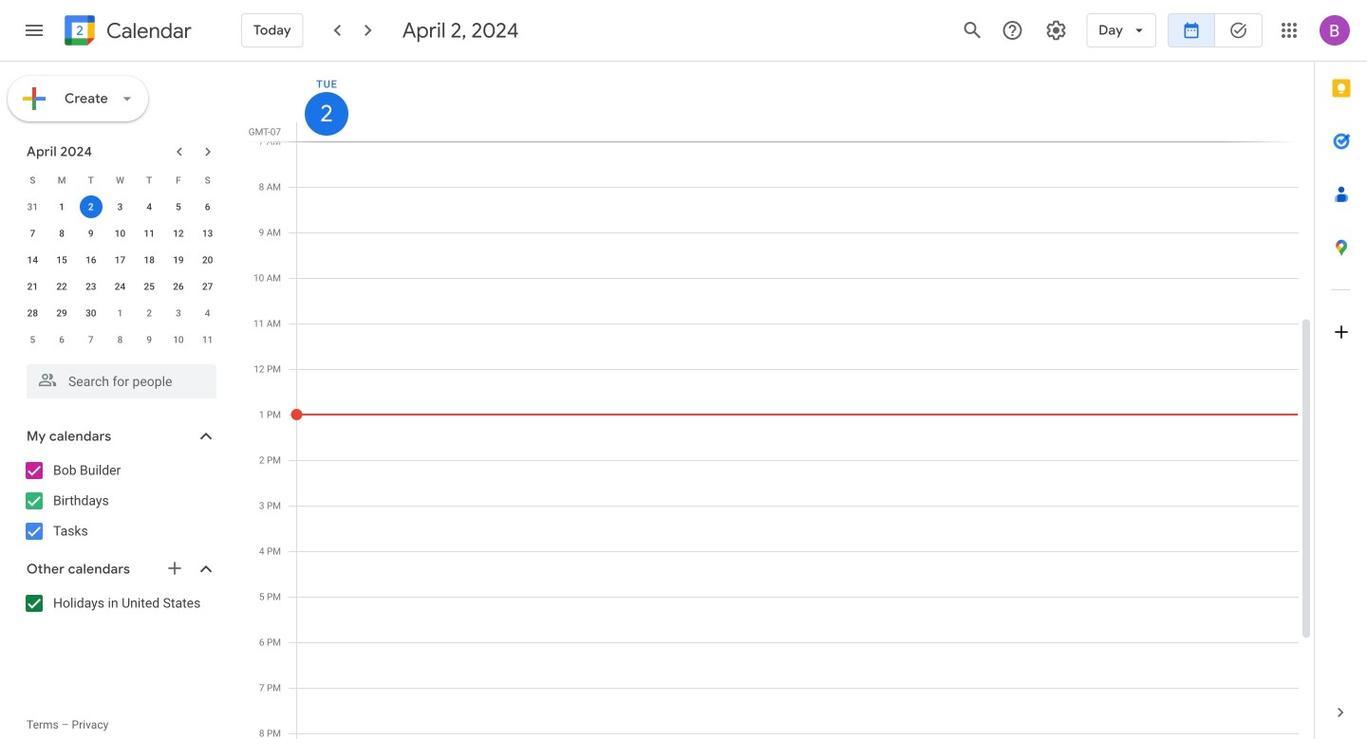 Task type: describe. For each thing, give the bounding box(es) containing it.
28 element
[[21, 302, 44, 325]]

my calendars list
[[4, 456, 236, 547]]

2 row from the top
[[18, 194, 222, 220]]

6 element
[[196, 196, 219, 218]]

4 element
[[138, 196, 161, 218]]

24 element
[[109, 275, 132, 298]]

may 7 element
[[80, 329, 102, 351]]

may 5 element
[[21, 329, 44, 351]]

may 8 element
[[109, 329, 132, 351]]

3 element
[[109, 196, 132, 218]]

18 element
[[138, 249, 161, 272]]

heading inside calendar element
[[103, 19, 192, 42]]

9 element
[[80, 222, 102, 245]]

30 element
[[80, 302, 102, 325]]

15 element
[[50, 249, 73, 272]]

16 element
[[80, 249, 102, 272]]

11 element
[[138, 222, 161, 245]]

3 row from the top
[[18, 220, 222, 247]]

13 element
[[196, 222, 219, 245]]

april 2024 grid
[[18, 167, 222, 353]]

5 element
[[167, 196, 190, 218]]

19 element
[[167, 249, 190, 272]]

7 row from the top
[[18, 327, 222, 353]]



Task type: locate. For each thing, give the bounding box(es) containing it.
column header
[[296, 62, 1299, 142]]

tab list
[[1315, 62, 1368, 687]]

row down 17 element
[[18, 274, 222, 300]]

5 row from the top
[[18, 274, 222, 300]]

8 element
[[50, 222, 73, 245]]

add other calendars image
[[165, 559, 184, 578]]

settings menu image
[[1045, 19, 1068, 42]]

row down may 1 element
[[18, 327, 222, 353]]

cell
[[76, 194, 106, 220]]

1 row from the top
[[18, 167, 222, 194]]

25 element
[[138, 275, 161, 298]]

27 element
[[196, 275, 219, 298]]

14 element
[[21, 249, 44, 272]]

23 element
[[80, 275, 102, 298]]

may 4 element
[[196, 302, 219, 325]]

20 element
[[196, 249, 219, 272]]

tuesday, april 2, today element
[[305, 92, 349, 136]]

Search for people text field
[[38, 365, 205, 399]]

21 element
[[21, 275, 44, 298]]

row
[[18, 167, 222, 194], [18, 194, 222, 220], [18, 220, 222, 247], [18, 247, 222, 274], [18, 274, 222, 300], [18, 300, 222, 327], [18, 327, 222, 353]]

12 element
[[167, 222, 190, 245]]

26 element
[[167, 275, 190, 298]]

may 11 element
[[196, 329, 219, 351]]

may 3 element
[[167, 302, 190, 325]]

row up 24 element
[[18, 247, 222, 274]]

2, today element
[[80, 196, 102, 218]]

4 row from the top
[[18, 247, 222, 274]]

6 row from the top
[[18, 300, 222, 327]]

7 element
[[21, 222, 44, 245]]

10 element
[[109, 222, 132, 245]]

row down 24 element
[[18, 300, 222, 327]]

1 element
[[50, 196, 73, 218]]

17 element
[[109, 249, 132, 272]]

march 31 element
[[21, 196, 44, 218]]

row up 17 element
[[18, 220, 222, 247]]

may 9 element
[[138, 329, 161, 351]]

None search field
[[0, 357, 236, 399]]

grid
[[243, 62, 1315, 740]]

main drawer image
[[23, 19, 46, 42]]

calendar element
[[61, 11, 192, 53]]

may 6 element
[[50, 329, 73, 351]]

22 element
[[50, 275, 73, 298]]

row up 3 element
[[18, 167, 222, 194]]

may 10 element
[[167, 329, 190, 351]]

cell inside april 2024 grid
[[76, 194, 106, 220]]

heading
[[103, 19, 192, 42]]

may 2 element
[[138, 302, 161, 325]]

may 1 element
[[109, 302, 132, 325]]

row up 10 element
[[18, 194, 222, 220]]

row group
[[18, 194, 222, 353]]

29 element
[[50, 302, 73, 325]]



Task type: vqa. For each thing, say whether or not it's contained in the screenshot.
grid
yes



